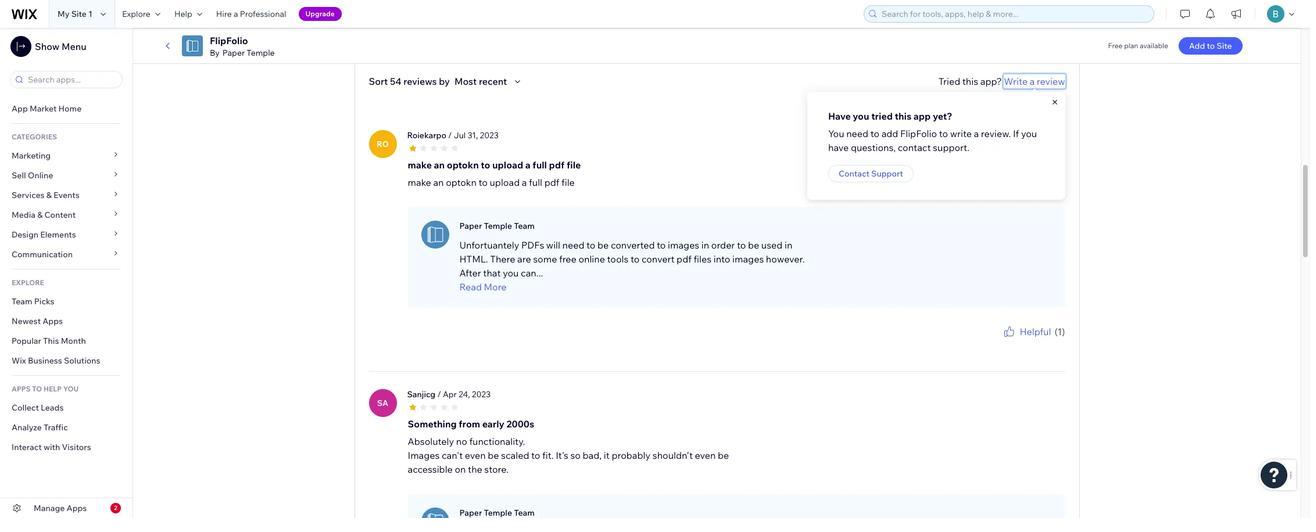 Task type: locate. For each thing, give the bounding box(es) containing it.
0 horizontal spatial in
[[702, 239, 710, 251]]

0 horizontal spatial /
[[438, 389, 441, 400]]

flipfolio up by
[[210, 35, 248, 47]]

sort 54 reviews by
[[369, 75, 450, 87]]

1 vertical spatial upload
[[490, 177, 520, 188]]

on right (based
[[401, 17, 412, 28]]

pdf inside unfortuantely pdfs will need to be converted to images in order to be used in html. there are some free online tools to convert pdf files into images however. after that you can... read more
[[677, 253, 692, 265]]

flipfolio logo image
[[182, 35, 203, 56]]

0 horizontal spatial &
[[37, 210, 43, 220]]

2
[[114, 505, 117, 512]]

site right the add
[[1217, 41, 1233, 51]]

have
[[829, 142, 849, 154]]

& right media
[[37, 210, 43, 220]]

1 horizontal spatial &
[[46, 190, 52, 201]]

convert
[[642, 253, 675, 265]]

2 in from the left
[[785, 239, 793, 251]]

used
[[762, 239, 783, 251]]

converted
[[611, 239, 655, 251]]

on inside something from early 2000s absolutely no functionality. images can't even be scaled to fit. it's so bad, it probably shouldn't even be accessible on the store.
[[455, 464, 466, 476]]

in
[[702, 239, 710, 251], [785, 239, 793, 251]]

1 vertical spatial 54
[[390, 75, 402, 87]]

this
[[963, 75, 979, 87], [895, 111, 912, 122]]

temple down store.
[[484, 508, 512, 519]]

1 vertical spatial this
[[895, 111, 912, 122]]

add
[[882, 128, 899, 140]]

this left app
[[895, 111, 912, 122]]

paper down the
[[460, 508, 482, 519]]

probably
[[612, 450, 651, 462]]

0 horizontal spatial images
[[668, 239, 700, 251]]

a inside have you tried this app yet? you need to add flipfolio to write a review. if you have questions, contact support.
[[974, 128, 980, 140]]

1 horizontal spatial site
[[1217, 41, 1233, 51]]

sanjicg / apr 24, 2023
[[407, 389, 491, 400]]

in up however.
[[785, 239, 793, 251]]

services & events
[[12, 190, 80, 201]]

free
[[559, 253, 577, 265]]

questions,
[[851, 142, 896, 154]]

make
[[408, 159, 432, 171], [408, 177, 431, 188]]

0 vertical spatial flipfolio
[[210, 35, 248, 47]]

you left for
[[995, 339, 1007, 348]]

store.
[[485, 464, 509, 476]]

team picks
[[12, 297, 54, 307]]

1 vertical spatial &
[[37, 210, 43, 220]]

1 vertical spatial 2023
[[472, 389, 491, 400]]

0 vertical spatial paper
[[223, 48, 245, 58]]

31,
[[468, 130, 478, 141]]

manage
[[34, 504, 65, 514]]

2023 right the 31,
[[480, 130, 499, 141]]

popular this month
[[12, 336, 86, 347]]

1 horizontal spatial on
[[455, 464, 466, 476]]

need
[[847, 128, 869, 140], [563, 239, 585, 251]]

ro
[[377, 139, 389, 149]]

you
[[853, 111, 870, 122], [1022, 128, 1038, 140], [503, 267, 519, 279], [995, 339, 1007, 348]]

0 horizontal spatial 54
[[390, 75, 402, 87]]

0 vertical spatial pdf
[[549, 159, 565, 171]]

my site 1
[[58, 9, 92, 19]]

site left 1
[[71, 9, 87, 19]]

in up files
[[702, 239, 710, 251]]

/ for / apr 24, 2023
[[438, 389, 441, 400]]

to
[[1208, 41, 1216, 51], [871, 128, 880, 140], [940, 128, 949, 140], [481, 159, 491, 171], [479, 177, 488, 188], [587, 239, 596, 251], [657, 239, 666, 251], [737, 239, 746, 251], [631, 253, 640, 265], [532, 450, 541, 462]]

temple down "professional"
[[247, 48, 275, 58]]

order
[[712, 239, 735, 251]]

apps for manage apps
[[67, 504, 87, 514]]

by
[[439, 75, 450, 87]]

0 vertical spatial paper temple team
[[460, 221, 535, 231]]

1 horizontal spatial /
[[448, 130, 452, 141]]

0 horizontal spatial on
[[401, 17, 412, 28]]

0 vertical spatial an
[[434, 159, 445, 171]]

flipfolio up contact
[[901, 128, 938, 140]]

sell
[[12, 170, 26, 181]]

help
[[44, 385, 62, 394]]

54 right sort
[[390, 75, 402, 87]]

marketing link
[[0, 146, 133, 166]]

0 horizontal spatial this
[[895, 111, 912, 122]]

& for content
[[37, 210, 43, 220]]

1 in from the left
[[702, 239, 710, 251]]

0 horizontal spatial need
[[563, 239, 585, 251]]

need right you
[[847, 128, 869, 140]]

19
[[1072, 22, 1080, 31]]

1 vertical spatial make
[[408, 177, 431, 188]]

paper temple team up unfortuantely
[[460, 221, 535, 231]]

home
[[58, 104, 82, 114]]

paper temple image
[[421, 221, 449, 249]]

it's
[[556, 450, 569, 462]]

1 horizontal spatial this
[[963, 75, 979, 87]]

team inside "link"
[[12, 297, 32, 307]]

1 horizontal spatial images
[[733, 253, 764, 265]]

paper right by
[[223, 48, 245, 58]]

1
[[88, 9, 92, 19]]

upgrade
[[306, 9, 335, 18]]

apps up this
[[43, 316, 63, 327]]

even up the
[[465, 450, 486, 462]]

images
[[408, 450, 440, 462]]

to inside button
[[1208, 41, 1216, 51]]

2023
[[480, 130, 499, 141], [472, 389, 491, 400]]

paper temple team down store.
[[460, 508, 535, 519]]

apps right the manage
[[67, 504, 87, 514]]

1 horizontal spatial even
[[695, 450, 716, 462]]

2023 for roiekarpo / jul 31, 2023
[[480, 130, 499, 141]]

site inside button
[[1217, 41, 1233, 51]]

file
[[567, 159, 581, 171], [562, 177, 575, 188]]

paper temple team
[[460, 221, 535, 231], [460, 508, 535, 519]]

show menu
[[35, 41, 86, 52]]

plan
[[1125, 41, 1139, 50]]

support.
[[934, 142, 970, 154]]

interact with visitors link
[[0, 438, 133, 458]]

1 vertical spatial paper temple team
[[460, 508, 535, 519]]

events
[[54, 190, 80, 201]]

unfortuantely
[[460, 239, 520, 251]]

1 vertical spatial /
[[438, 389, 441, 400]]

paper up unfortuantely
[[460, 221, 482, 231]]

1 vertical spatial team
[[12, 297, 32, 307]]

1 horizontal spatial need
[[847, 128, 869, 140]]

1 vertical spatial need
[[563, 239, 585, 251]]

flipfolio inside have you tried this app yet? you need to add flipfolio to write a review. if you have questions, contact support.
[[901, 128, 938, 140]]

you down the there
[[503, 267, 519, 279]]

solutions
[[64, 356, 100, 366]]

0 vertical spatial /
[[448, 130, 452, 141]]

after
[[460, 267, 481, 279]]

/ for / jul 31, 2023
[[448, 130, 452, 141]]

images up files
[[668, 239, 700, 251]]

1 vertical spatial an
[[434, 177, 444, 188]]

categories
[[12, 133, 57, 141]]

design elements
[[12, 230, 76, 240]]

tried this app? write a review
[[939, 75, 1066, 87]]

from
[[459, 419, 480, 430]]

roiekarpo / jul 31, 2023
[[407, 130, 499, 141]]

need up free
[[563, 239, 585, 251]]

this inside have you tried this app yet? you need to add flipfolio to write a review. if you have questions, contact support.
[[895, 111, 912, 122]]

newest apps
[[12, 316, 63, 327]]

1 vertical spatial apps
[[67, 504, 87, 514]]

0 vertical spatial 2023
[[480, 130, 499, 141]]

/ left apr
[[438, 389, 441, 400]]

this left app?
[[963, 75, 979, 87]]

2 even from the left
[[695, 450, 716, 462]]

0 horizontal spatial even
[[465, 450, 486, 462]]

popular
[[12, 336, 41, 347]]

recent
[[479, 75, 507, 87]]

images right into
[[733, 253, 764, 265]]

help button
[[167, 0, 209, 28]]

2023 right '24,'
[[472, 389, 491, 400]]

early
[[483, 419, 505, 430]]

no
[[456, 436, 467, 448]]

read
[[460, 281, 482, 293]]

1 vertical spatial site
[[1217, 41, 1233, 51]]

0 vertical spatial temple
[[247, 48, 275, 58]]

0 horizontal spatial flipfolio
[[210, 35, 248, 47]]

2 vertical spatial temple
[[484, 508, 512, 519]]

0 vertical spatial &
[[46, 190, 52, 201]]

1 horizontal spatial flipfolio
[[901, 128, 938, 140]]

accessible
[[408, 464, 453, 476]]

0 vertical spatial apps
[[43, 316, 63, 327]]

popular this month link
[[0, 332, 133, 351]]

2 paper temple team from the top
[[460, 508, 535, 519]]

contact support button
[[829, 165, 914, 183]]

& left events
[[46, 190, 52, 201]]

images
[[668, 239, 700, 251], [733, 253, 764, 265]]

1 vertical spatial on
[[455, 464, 466, 476]]

1 horizontal spatial in
[[785, 239, 793, 251]]

0 horizontal spatial apps
[[43, 316, 63, 327]]

0 vertical spatial need
[[847, 128, 869, 140]]

more
[[484, 281, 507, 293]]

something from early 2000s absolutely no functionality. images can't even be scaled to fit. it's so bad, it probably shouldn't even be accessible on the store.
[[408, 419, 729, 476]]

1 make from the top
[[408, 159, 432, 171]]

be up store.
[[488, 450, 499, 462]]

0 vertical spatial file
[[567, 159, 581, 171]]

an
[[434, 159, 445, 171], [434, 177, 444, 188]]

most recent
[[455, 75, 507, 87]]

2 vertical spatial team
[[514, 508, 535, 519]]

1 vertical spatial optokn
[[446, 177, 477, 188]]

so
[[571, 450, 581, 462]]

1 horizontal spatial apps
[[67, 504, 87, 514]]

design elements link
[[0, 225, 133, 245]]

hire a professional link
[[209, 0, 293, 28]]

1 even from the left
[[465, 450, 486, 462]]

0 vertical spatial 54
[[414, 17, 425, 28]]

0 vertical spatial make
[[408, 159, 432, 171]]

temple up unfortuantely
[[484, 221, 512, 231]]

0 vertical spatial optokn
[[447, 159, 479, 171]]

reviews)
[[427, 17, 463, 28]]

sa
[[377, 398, 389, 409]]

2 vertical spatial pdf
[[677, 253, 692, 265]]

1 vertical spatial images
[[733, 253, 764, 265]]

/ left jul at left top
[[448, 130, 452, 141]]

even right shouldn't
[[695, 450, 716, 462]]

communication link
[[0, 245, 133, 265]]

apps for newest apps
[[43, 316, 63, 327]]

1 paper temple team from the top
[[460, 221, 535, 231]]

analyze traffic
[[12, 423, 68, 433]]

be
[[598, 239, 609, 251], [748, 239, 760, 251], [488, 450, 499, 462], [718, 450, 729, 462]]

absolutely
[[408, 436, 454, 448]]

paper inside flipfolio by paper temple
[[223, 48, 245, 58]]

54 left reviews)
[[414, 17, 425, 28]]

1 vertical spatial pdf
[[545, 177, 560, 188]]

explore
[[12, 279, 44, 287]]

menu
[[62, 41, 86, 52]]

on left the
[[455, 464, 466, 476]]

0 horizontal spatial site
[[71, 9, 87, 19]]

optokn
[[447, 159, 479, 171], [446, 177, 477, 188]]

1 vertical spatial flipfolio
[[901, 128, 938, 140]]

tools
[[608, 253, 629, 265]]

you left tried
[[853, 111, 870, 122]]



Task type: vqa. For each thing, say whether or not it's contained in the screenshot.
the bad, at bottom left
yes



Task type: describe. For each thing, give the bounding box(es) containing it.
have
[[829, 111, 851, 122]]

app market home link
[[0, 99, 133, 119]]

to inside something from early 2000s absolutely no functionality. images can't even be scaled to fit. it's so bad, it probably shouldn't even be accessible on the store.
[[532, 450, 541, 462]]

0 vertical spatial team
[[514, 221, 535, 231]]

there
[[490, 253, 516, 265]]

0 vertical spatial upload
[[493, 159, 524, 171]]

help
[[174, 9, 192, 19]]

review
[[1037, 75, 1066, 87]]

(based on 54 reviews)
[[368, 17, 463, 28]]

apr
[[443, 389, 457, 400]]

sell online link
[[0, 166, 133, 186]]

2 vertical spatial paper
[[460, 508, 482, 519]]

flipfolio inside flipfolio by paper temple
[[210, 35, 248, 47]]

free
[[1109, 41, 1123, 50]]

team picks link
[[0, 292, 133, 312]]

you
[[63, 385, 79, 394]]

interact with visitors
[[12, 443, 91, 453]]

add to site button
[[1179, 37, 1243, 55]]

Search apps... field
[[24, 72, 119, 88]]

sanjicg
[[407, 389, 436, 400]]

design
[[12, 230, 38, 240]]

collect
[[12, 403, 39, 414]]

my
[[58, 9, 70, 19]]

with
[[44, 443, 60, 453]]

traffic
[[44, 423, 68, 433]]

services
[[12, 190, 45, 201]]

make an optokn to upload a full pdf file make an optokn to upload a full pdf file
[[408, 159, 581, 188]]

be up online
[[598, 239, 609, 251]]

wix
[[12, 356, 26, 366]]

can't
[[442, 450, 463, 462]]

picks
[[34, 297, 54, 307]]

need inside have you tried this app yet? you need to add flipfolio to write a review. if you have questions, contact support.
[[847, 128, 869, 140]]

services & events link
[[0, 186, 133, 205]]

be left used
[[748, 239, 760, 251]]

0 vertical spatial full
[[533, 159, 547, 171]]

contact support
[[839, 169, 904, 179]]

it
[[604, 450, 610, 462]]

1 vertical spatial temple
[[484, 221, 512, 231]]

app
[[12, 104, 28, 114]]

manage apps
[[34, 504, 87, 514]]

leads
[[41, 403, 64, 414]]

need inside unfortuantely pdfs will need to be converted to images in order to be used in html. there are some free online tools to convert pdf files into images however. after that you can... read more
[[563, 239, 585, 251]]

flipfolio by paper temple
[[210, 35, 275, 58]]

thank
[[974, 339, 993, 348]]

helpful
[[1020, 326, 1052, 338]]

write a review button
[[1005, 74, 1066, 88]]

free plan available
[[1109, 41, 1169, 50]]

roiekarpo
[[407, 130, 447, 141]]

have you tried this app yet? you need to add flipfolio to write a review. if you have questions, contact support.
[[829, 111, 1038, 154]]

bad,
[[583, 450, 602, 462]]

2 make from the top
[[408, 177, 431, 188]]

available
[[1140, 41, 1169, 50]]

to
[[32, 385, 42, 394]]

jul
[[454, 130, 466, 141]]

1 vertical spatial file
[[562, 177, 575, 188]]

& for events
[[46, 190, 52, 201]]

0 vertical spatial this
[[963, 75, 979, 87]]

yet?
[[933, 111, 953, 122]]

media & content
[[12, 210, 76, 220]]

elements
[[40, 230, 76, 240]]

communication
[[12, 250, 75, 260]]

Search for tools, apps, help & more... field
[[879, 6, 1151, 22]]

app
[[914, 111, 931, 122]]

support
[[872, 169, 904, 179]]

1 vertical spatial paper
[[460, 221, 482, 231]]

24,
[[459, 389, 470, 400]]

you inside unfortuantely pdfs will need to be converted to images in order to be used in html. there are some free online tools to convert pdf files into images however. after that you can... read more
[[503, 267, 519, 279]]

that
[[483, 267, 501, 279]]

tried
[[939, 75, 961, 87]]

1 vertical spatial full
[[529, 177, 543, 188]]

something
[[408, 419, 457, 430]]

you
[[829, 128, 845, 140]]

0 vertical spatial on
[[401, 17, 412, 28]]

you right if
[[1022, 128, 1038, 140]]

app?
[[981, 75, 1002, 87]]

0 vertical spatial images
[[668, 239, 700, 251]]

2023 for sanjicg / apr 24, 2023
[[472, 389, 491, 400]]

fit.
[[543, 450, 554, 462]]

visitors
[[62, 443, 91, 453]]

shouldn't
[[653, 450, 693, 462]]

tried
[[872, 111, 893, 122]]

apps to help you
[[12, 385, 79, 394]]

0 vertical spatial site
[[71, 9, 87, 19]]

thank you for your feedback
[[974, 339, 1066, 348]]

review.
[[982, 128, 1012, 140]]

add
[[1190, 41, 1206, 51]]

if
[[1014, 128, 1020, 140]]

collect leads
[[12, 403, 64, 414]]

show menu button
[[10, 36, 86, 57]]

helpful button
[[1003, 325, 1052, 339]]

1 horizontal spatial 54
[[414, 17, 425, 28]]

add to site
[[1190, 41, 1233, 51]]

professional
[[240, 9, 286, 19]]

some
[[533, 253, 557, 265]]

write
[[951, 128, 972, 140]]

reviews
[[404, 75, 437, 87]]

be right shouldn't
[[718, 450, 729, 462]]

write
[[1005, 75, 1028, 87]]

wix business solutions
[[12, 356, 100, 366]]

sidebar element
[[0, 28, 133, 519]]

online
[[579, 253, 605, 265]]

upgrade button
[[299, 7, 342, 21]]

feedback
[[1035, 339, 1066, 348]]

temple inside flipfolio by paper temple
[[247, 48, 275, 58]]

for
[[1009, 339, 1018, 348]]

a inside the hire a professional link
[[234, 9, 238, 19]]



